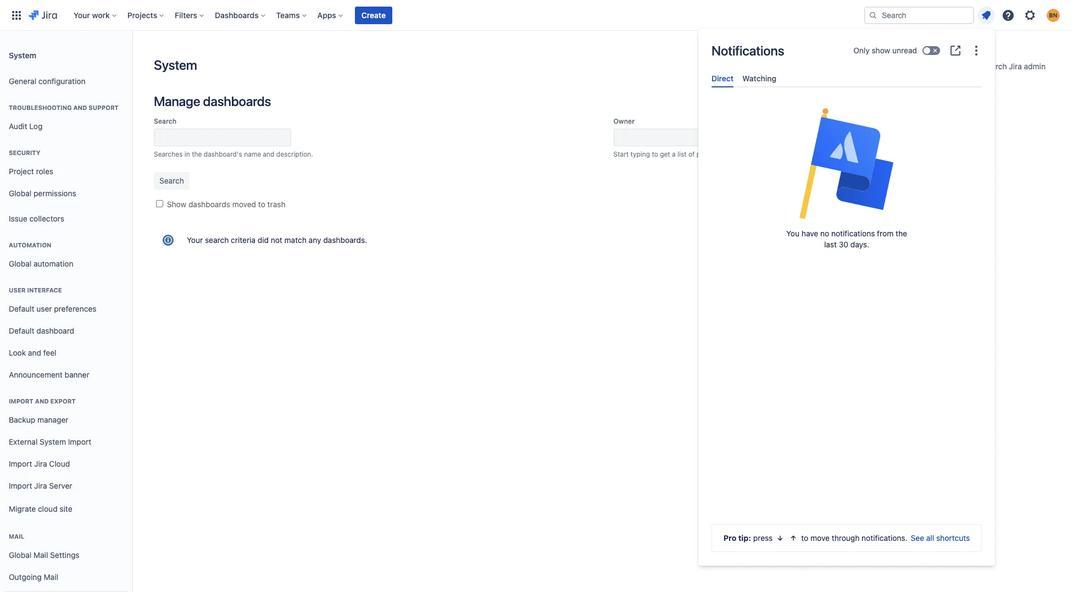 Task type: locate. For each thing, give the bounding box(es) containing it.
to left the 'trash'
[[258, 200, 265, 209]]

search for search
[[154, 117, 177, 125]]

1 vertical spatial dashboards
[[189, 200, 230, 209]]

security group
[[4, 137, 128, 208]]

default inside default user preferences "link"
[[9, 304, 34, 313]]

only show unread
[[854, 46, 918, 55]]

system
[[9, 50, 36, 60], [154, 57, 197, 73], [40, 437, 66, 446]]

jira
[[1010, 62, 1023, 71], [34, 459, 47, 468], [34, 481, 47, 490]]

backup manager link
[[4, 409, 128, 431]]

jira inside the import jira server link
[[34, 481, 47, 490]]

audit
[[9, 121, 27, 131]]

1 horizontal spatial the
[[896, 229, 908, 238]]

preferences
[[54, 304, 97, 313]]

jira inside search jira admin link
[[1010, 62, 1023, 71]]

1 vertical spatial search
[[154, 117, 177, 125]]

default dashboard
[[9, 326, 74, 335]]

your search criteria did not match any dashboards.
[[187, 235, 367, 245]]

open notifications in a new tab image
[[949, 44, 963, 57]]

typing
[[631, 150, 650, 158]]

all
[[927, 533, 935, 543]]

to inside notifications dialog
[[802, 533, 809, 543]]

dashboards.
[[323, 235, 367, 245]]

1 vertical spatial jira
[[34, 459, 47, 468]]

30
[[839, 240, 849, 249]]

0 vertical spatial your
[[74, 10, 90, 20]]

search down manage
[[154, 117, 177, 125]]

outgoing mail link
[[4, 566, 128, 588]]

import
[[9, 397, 33, 405], [68, 437, 91, 446], [9, 459, 32, 468], [9, 481, 32, 490]]

1 horizontal spatial search
[[983, 62, 1008, 71]]

cloud
[[49, 459, 70, 468]]

search
[[983, 62, 1008, 71], [154, 117, 177, 125]]

start typing to get a list of possible matches.
[[614, 150, 753, 158]]

interface
[[27, 286, 62, 294]]

mail up outgoing mail at the bottom left
[[34, 550, 48, 559]]

default inside 'default dashboard' link
[[9, 326, 34, 335]]

you have no notifications from the last 30 days.
[[787, 229, 908, 249]]

and inside group
[[73, 104, 87, 111]]

mail inside outgoing mail link
[[44, 572, 58, 581]]

jira inside import jira cloud link
[[34, 459, 47, 468]]

import up backup
[[9, 397, 33, 405]]

default user preferences
[[9, 304, 97, 313]]

1 vertical spatial to
[[258, 200, 265, 209]]

global permissions
[[9, 188, 76, 198]]

search jira admin link
[[968, 58, 1052, 76]]

jira image
[[29, 9, 57, 22], [29, 9, 57, 22]]

1 vertical spatial global
[[9, 259, 31, 268]]

automation
[[9, 241, 51, 249]]

search image
[[869, 11, 878, 20]]

filters button
[[172, 6, 208, 24]]

projects
[[127, 10, 157, 20]]

import down the external
[[9, 459, 32, 468]]

automation group
[[4, 230, 128, 278]]

notifications
[[832, 229, 875, 238]]

collectors
[[29, 214, 64, 223]]

issue
[[9, 214, 27, 223]]

1 default from the top
[[9, 304, 34, 313]]

pro
[[724, 533, 737, 543]]

global down project
[[9, 188, 31, 198]]

1 vertical spatial mail
[[34, 550, 48, 559]]

2 vertical spatial mail
[[44, 572, 58, 581]]

global for global permissions
[[9, 188, 31, 198]]

mail down migrate on the left
[[9, 533, 24, 540]]

0 vertical spatial jira
[[1010, 62, 1023, 71]]

look and feel link
[[4, 342, 128, 364]]

only
[[854, 46, 870, 55]]

your inside 'dropdown button'
[[74, 10, 90, 20]]

import jira cloud link
[[4, 453, 128, 475]]

import for import jira cloud
[[9, 459, 32, 468]]

manager
[[37, 415, 68, 424]]

and for support
[[73, 104, 87, 111]]

global inside 'link'
[[9, 188, 31, 198]]

import for import and export
[[9, 397, 33, 405]]

search down more 'icon' on the top of page
[[983, 62, 1008, 71]]

and for feel
[[28, 348, 41, 357]]

global up outgoing
[[9, 550, 31, 559]]

import jira server
[[9, 481, 72, 490]]

0 horizontal spatial system
[[9, 50, 36, 60]]

3 global from the top
[[9, 550, 31, 559]]

direct
[[712, 74, 734, 83]]

0 vertical spatial search
[[983, 62, 1008, 71]]

matches.
[[725, 150, 753, 158]]

troubleshooting
[[9, 104, 72, 111]]

and left support at left top
[[73, 104, 87, 111]]

0 vertical spatial global
[[9, 188, 31, 198]]

general configuration
[[9, 76, 86, 86]]

press
[[754, 533, 773, 543]]

see all shortcuts
[[911, 533, 970, 543]]

1 vertical spatial your
[[187, 235, 203, 245]]

0 horizontal spatial search
[[154, 117, 177, 125]]

None submit
[[154, 172, 190, 190]]

2 vertical spatial to
[[802, 533, 809, 543]]

banner
[[0, 0, 1074, 31]]

2 global from the top
[[9, 259, 31, 268]]

dashboards for manage
[[203, 93, 271, 109]]

project
[[9, 166, 34, 176]]

1 vertical spatial the
[[896, 229, 908, 238]]

mail inside global mail settings link
[[34, 550, 48, 559]]

jira left admin at top
[[1010, 62, 1023, 71]]

jira for server
[[34, 481, 47, 490]]

notifications.
[[862, 533, 908, 543]]

create
[[362, 10, 386, 20]]

Show dashboards moved to trash checkbox
[[156, 200, 163, 207]]

the right in
[[192, 150, 202, 158]]

outgoing mail
[[9, 572, 58, 581]]

0 vertical spatial the
[[192, 150, 202, 158]]

global inside automation group
[[9, 259, 31, 268]]

global down automation
[[9, 259, 31, 268]]

0 vertical spatial to
[[652, 150, 659, 158]]

issue collectors
[[9, 214, 64, 223]]

dashboards right show
[[189, 200, 230, 209]]

2 vertical spatial jira
[[34, 481, 47, 490]]

import down backup manager link
[[68, 437, 91, 446]]

tip:
[[739, 533, 752, 543]]

to move through notifications.
[[802, 533, 908, 543]]

your
[[74, 10, 90, 20], [187, 235, 203, 245]]

None text field
[[154, 129, 291, 146]]

2 horizontal spatial to
[[802, 533, 809, 543]]

0 horizontal spatial your
[[74, 10, 90, 20]]

and up backup manager in the left of the page
[[35, 397, 49, 405]]

migrate
[[9, 504, 36, 513]]

notifications dialog
[[699, 29, 996, 566]]

system up general
[[9, 50, 36, 60]]

get
[[660, 150, 671, 158]]

sidebar navigation image
[[120, 44, 144, 66]]

1 horizontal spatial system
[[40, 437, 66, 446]]

1 horizontal spatial your
[[187, 235, 203, 245]]

banner
[[65, 370, 89, 379]]

to left get
[[652, 150, 659, 158]]

jira left cloud
[[34, 459, 47, 468]]

not
[[271, 235, 283, 245]]

to
[[652, 150, 659, 158], [258, 200, 265, 209], [802, 533, 809, 543]]

feel
[[43, 348, 56, 357]]

1 global from the top
[[9, 188, 31, 198]]

2 vertical spatial global
[[9, 550, 31, 559]]

mail
[[9, 533, 24, 540], [34, 550, 48, 559], [44, 572, 58, 581]]

1 horizontal spatial to
[[652, 150, 659, 158]]

a
[[672, 150, 676, 158]]

your work
[[74, 10, 110, 20]]

import jira cloud
[[9, 459, 70, 468]]

global
[[9, 188, 31, 198], [9, 259, 31, 268], [9, 550, 31, 559]]

security
[[9, 149, 40, 156]]

global inside mail "group"
[[9, 550, 31, 559]]

backup
[[9, 415, 35, 424]]

default down user
[[9, 304, 34, 313]]

2 default from the top
[[9, 326, 34, 335]]

announcement banner
[[9, 370, 89, 379]]

import up migrate on the left
[[9, 481, 32, 490]]

the right from
[[896, 229, 908, 238]]

search jira admin
[[983, 62, 1046, 71]]

2 horizontal spatial system
[[154, 57, 197, 73]]

trash
[[268, 200, 286, 209]]

default up look
[[9, 326, 34, 335]]

project roles
[[9, 166, 53, 176]]

and left the feel
[[28, 348, 41, 357]]

external system import link
[[4, 431, 128, 453]]

jira left 'server'
[[34, 481, 47, 490]]

mail down global mail settings
[[44, 572, 58, 581]]

global automation link
[[4, 253, 128, 275]]

admin
[[1025, 62, 1046, 71]]

0 horizontal spatial to
[[258, 200, 265, 209]]

no
[[821, 229, 830, 238]]

and for export
[[35, 397, 49, 405]]

system down manager
[[40, 437, 66, 446]]

see all shortcuts button
[[911, 533, 970, 544]]

0 vertical spatial mail
[[9, 533, 24, 540]]

searches
[[154, 150, 183, 158]]

your left "search"
[[187, 235, 203, 245]]

0 vertical spatial default
[[9, 304, 34, 313]]

and inside 'group'
[[35, 397, 49, 405]]

and inside user interface group
[[28, 348, 41, 357]]

tab list
[[708, 69, 987, 88]]

moved
[[232, 200, 256, 209]]

owner
[[614, 117, 635, 125]]

0 vertical spatial dashboards
[[203, 93, 271, 109]]

import and export group
[[4, 386, 128, 524]]

last
[[825, 240, 837, 249]]

tab list containing direct
[[708, 69, 987, 88]]

your left work
[[74, 10, 90, 20]]

to right arrow up image
[[802, 533, 809, 543]]

look and feel
[[9, 348, 56, 357]]

dashboards up searches in the dashboard's name and description.
[[203, 93, 271, 109]]

1 vertical spatial default
[[9, 326, 34, 335]]

direct tab panel
[[708, 88, 987, 97]]

your profile and settings image
[[1047, 9, 1061, 22]]

system up manage
[[154, 57, 197, 73]]



Task type: vqa. For each thing, say whether or not it's contained in the screenshot.
of
yes



Task type: describe. For each thing, give the bounding box(es) containing it.
import for import jira server
[[9, 481, 32, 490]]

jira for cloud
[[34, 459, 47, 468]]

mail for global
[[34, 550, 48, 559]]

projects button
[[124, 6, 168, 24]]

tab list inside notifications dialog
[[708, 69, 987, 88]]

troubleshooting and support group
[[4, 92, 128, 141]]

your for your search criteria did not match any dashboards.
[[187, 235, 203, 245]]

more image
[[970, 44, 984, 57]]

watching
[[743, 74, 777, 83]]

manage
[[154, 93, 200, 109]]

jira for admin
[[1010, 62, 1023, 71]]

outgoing
[[9, 572, 42, 581]]

any
[[309, 235, 321, 245]]

work
[[92, 10, 110, 20]]

user interface group
[[4, 275, 128, 389]]

manage dashboards
[[154, 93, 271, 109]]

from
[[878, 229, 894, 238]]

configuration
[[38, 76, 86, 86]]

import jira server link
[[4, 475, 128, 497]]

global automation
[[9, 259, 73, 268]]

global for global mail settings
[[9, 550, 31, 559]]

days.
[[851, 240, 870, 249]]

global mail settings
[[9, 550, 79, 559]]

teams
[[276, 10, 300, 20]]

in
[[185, 150, 190, 158]]

appswitcher icon image
[[10, 9, 23, 22]]

site
[[60, 504, 72, 513]]

name
[[244, 150, 261, 158]]

look
[[9, 348, 26, 357]]

audit log
[[9, 121, 43, 131]]

import inside 'link'
[[68, 437, 91, 446]]

through
[[832, 533, 860, 543]]

automation
[[34, 259, 73, 268]]

help image
[[1002, 9, 1015, 22]]

migrate cloud site
[[9, 504, 72, 513]]

apps button
[[314, 6, 347, 24]]

create button
[[355, 6, 393, 24]]

issue collectors link
[[4, 208, 128, 230]]

backup manager
[[9, 415, 68, 424]]

teams button
[[273, 6, 311, 24]]

support
[[89, 104, 119, 111]]

shortcuts
[[937, 533, 970, 543]]

of
[[689, 150, 695, 158]]

search for search jira admin
[[983, 62, 1008, 71]]

primary element
[[7, 0, 865, 31]]

external system import
[[9, 437, 91, 446]]

server
[[49, 481, 72, 490]]

notifications image
[[980, 9, 993, 22]]

Search field
[[865, 6, 975, 24]]

troubleshooting and support
[[9, 104, 119, 111]]

settings image
[[1024, 9, 1037, 22]]

dashboards for show
[[189, 200, 230, 209]]

default for default dashboard
[[9, 326, 34, 335]]

move
[[811, 533, 830, 543]]

user
[[9, 286, 26, 294]]

pro tip: press
[[724, 533, 773, 543]]

your work button
[[70, 6, 121, 24]]

the inside you have no notifications from the last 30 days.
[[896, 229, 908, 238]]

settings
[[50, 550, 79, 559]]

unread
[[893, 46, 918, 55]]

filters
[[175, 10, 197, 20]]

your for your work
[[74, 10, 90, 20]]

general configuration link
[[4, 70, 128, 92]]

mail group
[[4, 521, 128, 592]]

match
[[285, 235, 307, 245]]

searches in the dashboard's name and description.
[[154, 150, 313, 158]]

project roles link
[[4, 161, 128, 183]]

apps
[[318, 10, 336, 20]]

global permissions link
[[4, 183, 128, 205]]

show
[[167, 200, 186, 209]]

global for global automation
[[9, 259, 31, 268]]

system inside 'link'
[[40, 437, 66, 446]]

general
[[9, 76, 36, 86]]

have
[[802, 229, 819, 238]]

user interface
[[9, 286, 62, 294]]

list
[[678, 150, 687, 158]]

default for default user preferences
[[9, 304, 34, 313]]

mail for outgoing
[[44, 572, 58, 581]]

and right name
[[263, 150, 275, 158]]

start
[[614, 150, 629, 158]]

announcement
[[9, 370, 63, 379]]

Owner text field
[[614, 129, 751, 146]]

dashboards button
[[212, 6, 270, 24]]

dashboards
[[215, 10, 259, 20]]

arrow up image
[[790, 534, 798, 543]]

0 horizontal spatial the
[[192, 150, 202, 158]]

arrow down image
[[776, 534, 785, 543]]

roles
[[36, 166, 53, 176]]

description.
[[276, 150, 313, 158]]

criteria
[[231, 235, 256, 245]]

default dashboard link
[[4, 320, 128, 342]]

possible
[[697, 150, 723, 158]]

permissions
[[34, 188, 76, 198]]

show dashboards moved to trash
[[167, 200, 286, 209]]

see
[[911, 533, 925, 543]]

audit log link
[[4, 115, 128, 137]]

banner containing your work
[[0, 0, 1074, 31]]

you
[[787, 229, 800, 238]]



